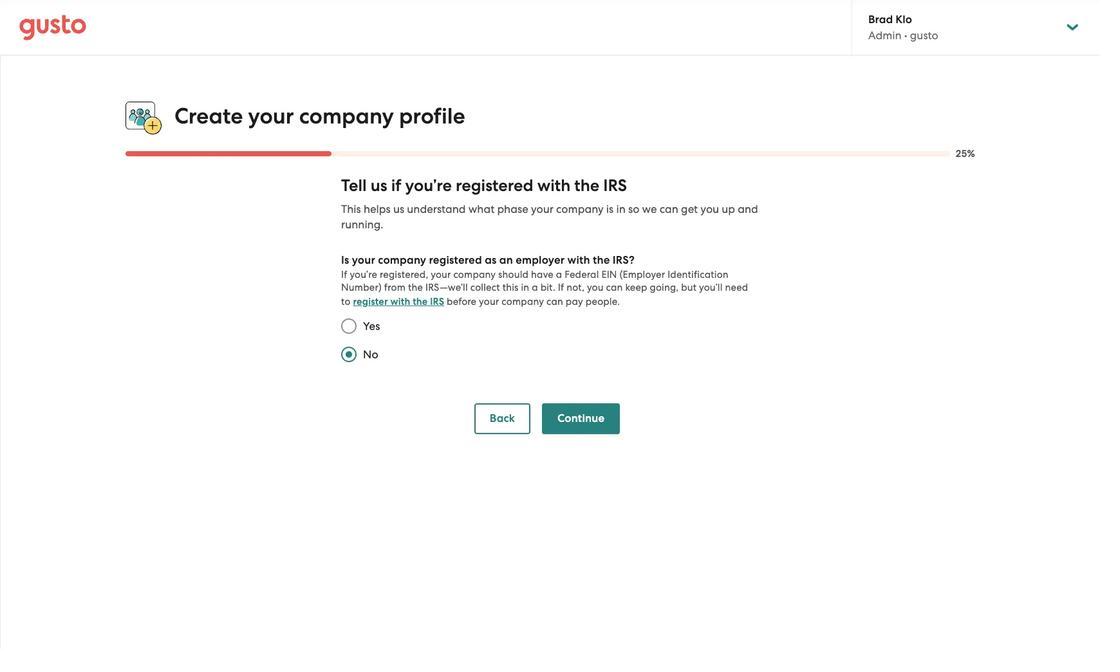 Task type: describe. For each thing, give the bounding box(es) containing it.
No radio
[[335, 341, 363, 369]]

to
[[341, 296, 351, 308]]

you inside 'this helps us understand what phase your company is in so we can get you up and running.'
[[701, 203, 719, 216]]

brad
[[869, 13, 893, 26]]

have
[[531, 269, 554, 281]]

but
[[681, 282, 697, 294]]

going,
[[650, 282, 679, 294]]

phase
[[497, 203, 529, 216]]

if you're registered, your company should have a federal ein (employer identification number) from the irs—we'll collect this in a bit. if not, you can keep going, but you'll need to
[[341, 269, 749, 308]]

and
[[738, 203, 758, 216]]

us inside 'this helps us understand what phase your company is in so we can get you up and running.'
[[393, 203, 405, 216]]

ein
[[602, 269, 617, 281]]

1 vertical spatial irs
[[430, 296, 444, 308]]

brad klo admin • gusto
[[869, 13, 939, 42]]

is
[[341, 254, 349, 267]]

gusto
[[910, 29, 939, 42]]

before
[[447, 296, 477, 308]]

1 vertical spatial registered
[[429, 254, 482, 267]]

0 horizontal spatial if
[[341, 269, 348, 281]]

1 vertical spatial a
[[532, 282, 538, 294]]

0 vertical spatial us
[[371, 176, 387, 196]]

1 horizontal spatial a
[[556, 269, 562, 281]]

in inside 'this helps us understand what phase your company is in so we can get you up and running.'
[[617, 203, 626, 216]]

irs?
[[613, 254, 635, 267]]

your inside the if you're registered, your company should have a federal ein (employer identification number) from the irs—we'll collect this in a bit. if not, you can keep going, but you'll need to
[[431, 269, 451, 281]]

the up ein
[[593, 254, 610, 267]]

this
[[503, 282, 519, 294]]

tell us if you're registered with the irs
[[341, 176, 627, 196]]

identification
[[668, 269, 729, 281]]

get
[[681, 203, 698, 216]]

irs—we'll
[[426, 282, 468, 294]]

if
[[391, 176, 402, 196]]

running.
[[341, 218, 384, 231]]

register with the irs before your company can pay people.
[[353, 296, 620, 308]]

in inside the if you're registered, your company should have a federal ein (employer identification number) from the irs—we'll collect this in a bit. if not, you can keep going, but you'll need to
[[521, 282, 530, 294]]

understand
[[407, 203, 466, 216]]

need
[[725, 282, 749, 294]]

this
[[341, 203, 361, 216]]

pay
[[566, 296, 583, 308]]

you'll
[[699, 282, 723, 294]]

0 vertical spatial with
[[538, 176, 571, 196]]

company inside 'this helps us understand what phase your company is in so we can get you up and running.'
[[556, 203, 604, 216]]

0 vertical spatial you're
[[405, 176, 452, 196]]

register
[[353, 296, 388, 308]]

1 horizontal spatial irs
[[604, 176, 627, 196]]

admin
[[869, 29, 902, 42]]

up
[[722, 203, 735, 216]]

should
[[498, 269, 529, 281]]

no
[[363, 349, 379, 361]]

federal
[[565, 269, 599, 281]]



Task type: vqa. For each thing, say whether or not it's contained in the screenshot.
the 'employees' in the 'To qualify, your referee must sign up for Gusto by January 31st, 2024 and run one or more paid payrolls. Within thirty (30) calendar days of your referee's first paid invoice, you will receive a $500 Visa gift card and your referee will receive a $100 Visa gift card. Additionally, if you qualify pursuant to these terms AND your referee onboards ten (10) or more employees prior to the first payroll run and invoice paid, the incentive offered to you above will increase to $1,000 and the incentive for your referee will increase to $200. In order to be eligible for the promotion payouts, both the referrer account and the referee account must be open at the time the payouts are issued. You cannot participate in pay-per-click advertising on trademarked terms, including any derivations, variations or misspellings thereof, for search or content-based campaigns on Google, MSN, or Yahoo. For the purposes of these terms, trademarked terms include Gusto, Gusto Payroll, Gusto HR, Gusto Benefits, ZenPayroll, Gusto Coupon, Gusto.com and Buy Gusto (all keywords apply as broad match).'
no



Task type: locate. For each thing, give the bounding box(es) containing it.
registered up irs—we'll
[[429, 254, 482, 267]]

irs
[[604, 176, 627, 196], [430, 296, 444, 308]]

0 vertical spatial a
[[556, 269, 562, 281]]

so
[[628, 203, 640, 216]]

us
[[371, 176, 387, 196], [393, 203, 405, 216]]

continue button
[[542, 404, 620, 435]]

tell
[[341, 176, 367, 196]]

employer
[[516, 254, 565, 267]]

with down from
[[391, 296, 411, 308]]

if down is
[[341, 269, 348, 281]]

this helps us understand what phase your company is in so we can get you up and running.
[[341, 203, 758, 231]]

can inside the if you're registered, your company should have a federal ein (employer identification number) from the irs—we'll collect this in a bit. if not, you can keep going, but you'll need to
[[606, 282, 623, 294]]

you're up "number)"
[[350, 269, 377, 281]]

a left bit.
[[532, 282, 538, 294]]

with
[[538, 176, 571, 196], [568, 254, 590, 267], [391, 296, 411, 308]]

registered,
[[380, 269, 428, 281]]

in
[[617, 203, 626, 216], [521, 282, 530, 294]]

your right is
[[352, 254, 375, 267]]

0 horizontal spatial us
[[371, 176, 387, 196]]

create
[[175, 103, 243, 129]]

(employer
[[620, 269, 665, 281]]

0 horizontal spatial can
[[547, 296, 563, 308]]

can
[[660, 203, 679, 216], [606, 282, 623, 294], [547, 296, 563, 308]]

your
[[248, 103, 294, 129], [531, 203, 554, 216], [352, 254, 375, 267], [431, 269, 451, 281], [479, 296, 499, 308]]

the down registered,
[[408, 282, 423, 294]]

if right bit.
[[558, 282, 564, 294]]

Yes radio
[[335, 312, 363, 341]]

yes
[[363, 320, 380, 333]]

your right phase
[[531, 203, 554, 216]]

keep
[[626, 282, 648, 294]]

0 vertical spatial in
[[617, 203, 626, 216]]

is your company registered as an employer with the irs?
[[341, 254, 635, 267]]

an
[[500, 254, 513, 267]]

you're
[[405, 176, 452, 196], [350, 269, 377, 281]]

in right is
[[617, 203, 626, 216]]

your up irs—we'll
[[431, 269, 451, 281]]

can down bit.
[[547, 296, 563, 308]]

1 vertical spatial you're
[[350, 269, 377, 281]]

2 vertical spatial can
[[547, 296, 563, 308]]

0 vertical spatial can
[[660, 203, 679, 216]]

0 horizontal spatial you're
[[350, 269, 377, 281]]

can inside 'this helps us understand what phase your company is in so we can get you up and running.'
[[660, 203, 679, 216]]

1 vertical spatial with
[[568, 254, 590, 267]]

the
[[575, 176, 600, 196], [593, 254, 610, 267], [408, 282, 423, 294], [413, 296, 428, 308]]

0 horizontal spatial you
[[587, 282, 604, 294]]

0 vertical spatial you
[[701, 203, 719, 216]]

you
[[701, 203, 719, 216], [587, 282, 604, 294]]

registered
[[456, 176, 534, 196], [429, 254, 482, 267]]

register with the irs link
[[353, 296, 444, 308]]

0 horizontal spatial irs
[[430, 296, 444, 308]]

you inside the if you're registered, your company should have a federal ein (employer identification number) from the irs—we'll collect this in a bit. if not, you can keep going, but you'll need to
[[587, 282, 604, 294]]

with up 'this helps us understand what phase your company is in so we can get you up and running.'
[[538, 176, 571, 196]]

you're inside the if you're registered, your company should have a federal ein (employer identification number) from the irs—we'll collect this in a bit. if not, you can keep going, but you'll need to
[[350, 269, 377, 281]]

can down ein
[[606, 282, 623, 294]]

your down collect
[[479, 296, 499, 308]]

you up people.
[[587, 282, 604, 294]]

1 horizontal spatial you're
[[405, 176, 452, 196]]

0 vertical spatial if
[[341, 269, 348, 281]]

1 horizontal spatial you
[[701, 203, 719, 216]]

the up 'this helps us understand what phase your company is in so we can get you up and running.'
[[575, 176, 600, 196]]

1 horizontal spatial if
[[558, 282, 564, 294]]

irs up is
[[604, 176, 627, 196]]

2 vertical spatial with
[[391, 296, 411, 308]]

you left up on the top right of the page
[[701, 203, 719, 216]]

company inside the if you're registered, your company should have a federal ein (employer identification number) from the irs—we'll collect this in a bit. if not, you can keep going, but you'll need to
[[454, 269, 496, 281]]

1 vertical spatial can
[[606, 282, 623, 294]]

1 horizontal spatial can
[[606, 282, 623, 294]]

home image
[[19, 14, 86, 40]]

as
[[485, 254, 497, 267]]

continue
[[558, 412, 605, 426]]

a
[[556, 269, 562, 281], [532, 282, 538, 294]]

us right helps
[[393, 203, 405, 216]]

with up federal
[[568, 254, 590, 267]]

your right create
[[248, 103, 294, 129]]

is
[[607, 203, 614, 216]]

company
[[299, 103, 394, 129], [556, 203, 604, 216], [378, 254, 426, 267], [454, 269, 496, 281], [502, 296, 544, 308]]

profile
[[399, 103, 465, 129]]

registered up what
[[456, 176, 534, 196]]

0 vertical spatial registered
[[456, 176, 534, 196]]

your inside 'this helps us understand what phase your company is in so we can get you up and running.'
[[531, 203, 554, 216]]

back
[[490, 412, 515, 426]]

the down irs—we'll
[[413, 296, 428, 308]]

1 vertical spatial us
[[393, 203, 405, 216]]

0 vertical spatial irs
[[604, 176, 627, 196]]

1 horizontal spatial us
[[393, 203, 405, 216]]

1 vertical spatial you
[[587, 282, 604, 294]]

back link
[[474, 404, 531, 435]]

klo
[[896, 13, 912, 26]]

what
[[469, 203, 495, 216]]

collect
[[471, 282, 500, 294]]

from
[[384, 282, 406, 294]]

1 vertical spatial in
[[521, 282, 530, 294]]

1 vertical spatial if
[[558, 282, 564, 294]]

25%
[[956, 148, 976, 160]]

•
[[905, 29, 908, 42]]

us left if
[[371, 176, 387, 196]]

1 horizontal spatial in
[[617, 203, 626, 216]]

irs down irs—we'll
[[430, 296, 444, 308]]

if
[[341, 269, 348, 281], [558, 282, 564, 294]]

create your company profile
[[175, 103, 465, 129]]

people.
[[586, 296, 620, 308]]

we
[[642, 203, 657, 216]]

helps
[[364, 203, 391, 216]]

number)
[[341, 282, 382, 294]]

0 horizontal spatial a
[[532, 282, 538, 294]]

not,
[[567, 282, 585, 294]]

you're up understand
[[405, 176, 452, 196]]

can right we
[[660, 203, 679, 216]]

the inside the if you're registered, your company should have a federal ein (employer identification number) from the irs—we'll collect this in a bit. if not, you can keep going, but you'll need to
[[408, 282, 423, 294]]

0 horizontal spatial in
[[521, 282, 530, 294]]

a right have
[[556, 269, 562, 281]]

2 horizontal spatial can
[[660, 203, 679, 216]]

bit.
[[541, 282, 556, 294]]

in right this
[[521, 282, 530, 294]]



